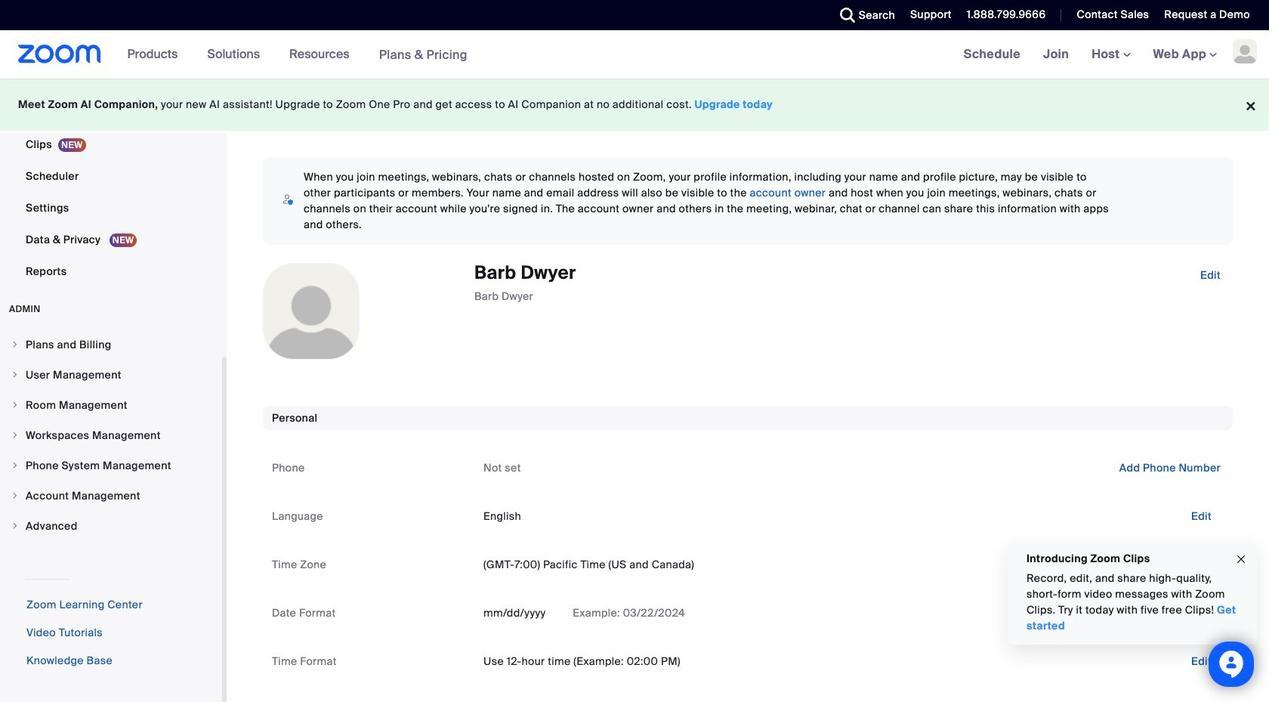 Task type: vqa. For each thing, say whether or not it's contained in the screenshot.
first Phone from the bottom
no



Task type: describe. For each thing, give the bounding box(es) containing it.
1 right image from the top
[[11, 401, 20, 410]]

4 menu item from the top
[[0, 421, 222, 450]]

user photo image
[[264, 264, 359, 359]]

admin menu menu
[[0, 330, 222, 542]]

6 menu item from the top
[[0, 482, 222, 510]]

2 menu item from the top
[[0, 361, 222, 389]]

7 menu item from the top
[[0, 512, 222, 540]]

edit user photo image
[[299, 305, 324, 318]]

2 right image from the top
[[11, 370, 20, 379]]

4 right image from the top
[[11, 522, 20, 531]]

profile picture image
[[1234, 39, 1258, 63]]

close image
[[1236, 551, 1248, 568]]

2 right image from the top
[[11, 431, 20, 440]]

5 menu item from the top
[[0, 451, 222, 480]]



Task type: locate. For each thing, give the bounding box(es) containing it.
meetings navigation
[[953, 30, 1270, 79]]

banner
[[0, 30, 1270, 79]]

zoom logo image
[[18, 45, 101, 63]]

footer
[[0, 79, 1270, 131]]

0 vertical spatial right image
[[11, 340, 20, 349]]

1 right image from the top
[[11, 340, 20, 349]]

1 menu item from the top
[[0, 330, 222, 359]]

personal menu menu
[[0, 0, 222, 288]]

2 vertical spatial right image
[[11, 491, 20, 500]]

3 menu item from the top
[[0, 391, 222, 420]]

3 right image from the top
[[11, 461, 20, 470]]

menu item
[[0, 330, 222, 359], [0, 361, 222, 389], [0, 391, 222, 420], [0, 421, 222, 450], [0, 451, 222, 480], [0, 482, 222, 510], [0, 512, 222, 540]]

product information navigation
[[116, 30, 479, 79]]

right image
[[11, 340, 20, 349], [11, 370, 20, 379], [11, 491, 20, 500]]

1 vertical spatial right image
[[11, 370, 20, 379]]

right image
[[11, 401, 20, 410], [11, 431, 20, 440], [11, 461, 20, 470], [11, 522, 20, 531]]

3 right image from the top
[[11, 491, 20, 500]]



